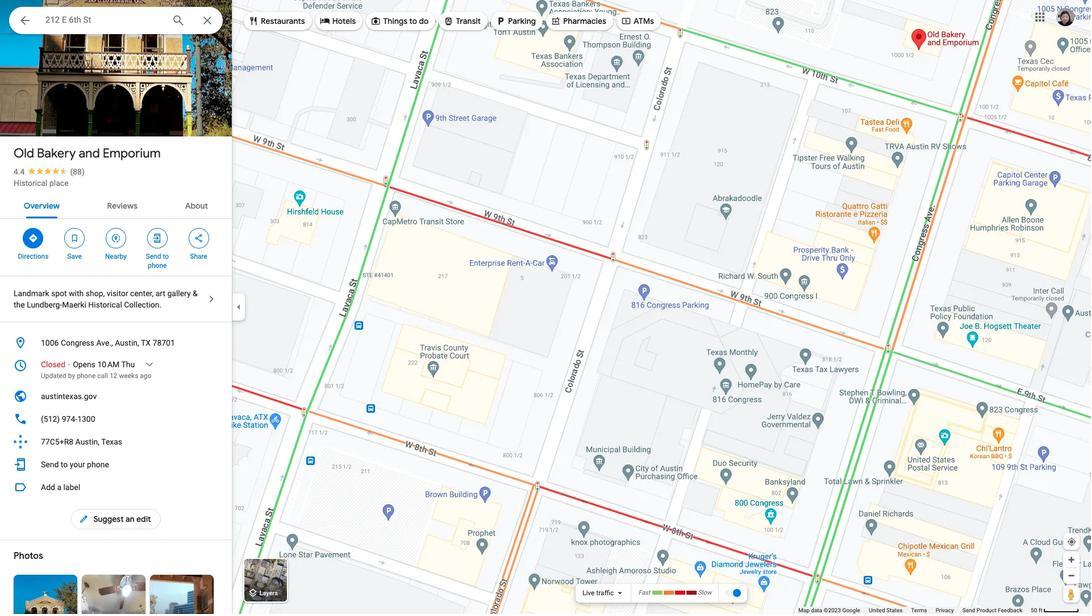 Task type: describe. For each thing, give the bounding box(es) containing it.
product
[[977, 607, 997, 613]]

send for send to phone
[[146, 252, 161, 260]]

updated
[[41, 372, 66, 380]]

about button
[[176, 191, 217, 218]]

texas
[[101, 437, 122, 446]]

privacy
[[936, 607, 954, 613]]

pharmacies
[[563, 16, 607, 26]]

 atms
[[621, 14, 654, 27]]

by
[[68, 372, 75, 380]]

(88)
[[70, 167, 85, 176]]

10 am
[[97, 360, 120, 369]]

all image
[[14, 575, 77, 614]]

photos
[[47, 113, 75, 123]]

congress
[[61, 338, 94, 347]]

austin, inside button
[[115, 338, 139, 347]]

weeks
[[119, 372, 138, 380]]

shop,
[[86, 289, 105, 298]]

closed
[[41, 360, 65, 369]]


[[551, 14, 561, 27]]

show your location image
[[1067, 537, 1077, 547]]

12
[[110, 372, 117, 380]]


[[320, 14, 330, 27]]

states
[[887, 607, 903, 613]]

thu
[[121, 360, 135, 369]]

videos image
[[150, 575, 214, 614]]

overview
[[24, 201, 60, 211]]

save
[[67, 252, 82, 260]]

50
[[1031, 607, 1038, 613]]

tab list inside google maps element
[[0, 191, 232, 218]]

landmark spot with shop, visitor center, art gallery & the lundberg-maerki historical collection.
[[14, 289, 198, 309]]

your
[[70, 460, 85, 469]]

map
[[799, 607, 810, 613]]

⋅
[[67, 360, 71, 369]]

gallery
[[167, 289, 191, 298]]

collection.
[[124, 300, 162, 309]]

about
[[185, 201, 208, 211]]

ft
[[1039, 607, 1043, 613]]

 suggest an edit
[[79, 513, 151, 525]]

nearby
[[105, 252, 127, 260]]

street view & 360° image
[[82, 575, 146, 614]]

photo of old bakery and emporium image
[[0, 0, 232, 274]]

emporium
[[103, 146, 161, 161]]

974-
[[62, 414, 77, 424]]

reviews button
[[98, 191, 147, 218]]

212 E 6th St field
[[9, 7, 223, 34]]


[[28, 232, 38, 244]]

77c5+r8
[[41, 437, 73, 446]]

actions for old bakery and emporium region
[[0, 219, 232, 276]]

do
[[419, 16, 429, 26]]

restaurants
[[261, 16, 305, 26]]

live traffic
[[583, 589, 614, 597]]

send to phone
[[146, 252, 169, 269]]

hours image
[[14, 359, 27, 372]]


[[69, 232, 80, 244]]

an
[[126, 514, 135, 524]]

landmark
[[14, 289, 49, 298]]

terms
[[912, 607, 928, 613]]

collapse side panel image
[[233, 301, 245, 313]]

phone for to
[[148, 262, 167, 269]]

google maps element
[[0, 0, 1092, 614]]

visitor
[[107, 289, 128, 298]]

 transit
[[444, 14, 481, 27]]

historical inside landmark spot with shop, visitor center, art gallery & the lundberg-maerki historical collection.
[[88, 300, 122, 309]]

directions
[[18, 252, 49, 260]]

send product feedback
[[963, 607, 1023, 613]]

 button
[[9, 7, 41, 36]]

&
[[193, 289, 198, 298]]

4.4 stars image
[[25, 167, 70, 175]]

historical place
[[14, 179, 69, 188]]

ave.,
[[96, 338, 113, 347]]

privacy button
[[936, 607, 954, 614]]

label
[[63, 483, 80, 492]]

live traffic option
[[583, 589, 614, 597]]

(512) 974-1300
[[41, 414, 95, 424]]

1300
[[77, 414, 95, 424]]

closed ⋅ opens 10 am thu
[[41, 360, 135, 369]]

add
[[41, 483, 55, 492]]

terms button
[[912, 607, 928, 614]]

parking
[[508, 16, 536, 26]]

phone inside button
[[87, 460, 109, 469]]

send for send product feedback
[[963, 607, 976, 613]]

139 photos
[[29, 113, 75, 123]]

zoom out image
[[1068, 571, 1076, 580]]

 Show traffic  checkbox
[[725, 589, 741, 598]]

88 reviews element
[[70, 167, 85, 176]]

updated by phone call 12 weeks ago
[[41, 372, 151, 380]]

austintexas.gov
[[41, 392, 97, 401]]

1006 congress ave., austin, tx 78701
[[41, 338, 175, 347]]



Task type: vqa. For each thing, say whether or not it's contained in the screenshot.
SEARCH GOOGLE MAPS in the left of the page
no



Task type: locate. For each thing, give the bounding box(es) containing it.
historical
[[14, 179, 47, 188], [88, 300, 122, 309]]

send product feedback button
[[963, 607, 1023, 614]]

add a label
[[41, 483, 80, 492]]

maerki
[[62, 300, 86, 309]]

send
[[146, 252, 161, 260], [41, 460, 59, 469], [963, 607, 976, 613]]

1 vertical spatial to
[[163, 252, 169, 260]]

0 horizontal spatial to
[[61, 460, 68, 469]]

slow
[[698, 589, 712, 596]]

0 vertical spatial to
[[410, 16, 417, 26]]

77c5+r8 austin, texas button
[[0, 430, 232, 453]]

austin, inside "button"
[[75, 437, 100, 446]]


[[194, 232, 204, 244]]

None field
[[45, 13, 163, 27]]

send down 
[[146, 252, 161, 260]]

139
[[29, 113, 44, 123]]

call
[[97, 372, 108, 380]]

bakery
[[37, 146, 76, 161]]

phone right your on the bottom left of page
[[87, 460, 109, 469]]

©2023
[[824, 607, 841, 613]]

united
[[869, 607, 886, 613]]

lundberg-
[[27, 300, 62, 309]]

show street view coverage image
[[1064, 586, 1080, 603]]

to for send to phone
[[163, 252, 169, 260]]

to
[[410, 16, 417, 26], [163, 252, 169, 260], [61, 460, 68, 469]]

to inside send to phone
[[163, 252, 169, 260]]

to inside "send to your phone" button
[[61, 460, 68, 469]]

austin, left tx on the left of page
[[115, 338, 139, 347]]


[[111, 232, 121, 244]]

send to your phone
[[41, 460, 109, 469]]

 search field
[[9, 7, 223, 36]]

1 horizontal spatial send
[[146, 252, 161, 260]]

the
[[14, 300, 25, 309]]

50 ft
[[1031, 607, 1043, 613]]

0 vertical spatial austin,
[[115, 338, 139, 347]]

tab list containing overview
[[0, 191, 232, 218]]

information for old bakery and emporium region
[[0, 331, 232, 476]]

footer inside google maps element
[[799, 607, 1031, 614]]


[[444, 14, 454, 27]]


[[79, 513, 89, 525]]

old
[[14, 146, 34, 161]]

1 horizontal spatial to
[[163, 252, 169, 260]]

send for send to your phone
[[41, 460, 59, 469]]

historical inside button
[[14, 179, 47, 188]]

to inside  things to do
[[410, 16, 417, 26]]

send left product
[[963, 607, 976, 613]]


[[496, 14, 506, 27]]


[[371, 14, 381, 27]]

0 horizontal spatial austin,
[[75, 437, 100, 446]]

1 vertical spatial phone
[[77, 372, 96, 380]]

send up add
[[41, 460, 59, 469]]

to left share
[[163, 252, 169, 260]]

hotels
[[332, 16, 356, 26]]

zoom in image
[[1068, 555, 1076, 564]]

live
[[583, 589, 595, 597]]


[[248, 14, 259, 27]]

united states button
[[869, 607, 903, 614]]

with
[[69, 289, 84, 298]]

tab list
[[0, 191, 232, 218]]

map data ©2023 google
[[799, 607, 861, 613]]

send to your phone button
[[0, 453, 232, 476]]

tx
[[141, 338, 151, 347]]

(512)
[[41, 414, 60, 424]]

2 vertical spatial send
[[963, 607, 976, 613]]

1 horizontal spatial historical
[[88, 300, 122, 309]]

things
[[383, 16, 408, 26]]

to left your on the bottom left of page
[[61, 460, 68, 469]]

 things to do
[[371, 14, 429, 27]]

0 vertical spatial phone
[[148, 262, 167, 269]]

historical down shop,
[[88, 300, 122, 309]]

ago
[[140, 372, 151, 380]]

feedback
[[998, 607, 1023, 613]]

phone for by
[[77, 372, 96, 380]]

historical place button
[[14, 177, 69, 189]]


[[152, 232, 162, 244]]

suggest
[[93, 514, 124, 524]]

austintexas.gov link
[[0, 385, 232, 408]]

and
[[79, 146, 100, 161]]

1 horizontal spatial austin,
[[115, 338, 139, 347]]

spot
[[51, 289, 67, 298]]

opens
[[73, 360, 96, 369]]

data
[[811, 607, 823, 613]]

2 horizontal spatial send
[[963, 607, 976, 613]]

google
[[843, 607, 861, 613]]

footer containing map data ©2023 google
[[799, 607, 1031, 614]]

77c5+r8 austin, texas
[[41, 437, 122, 446]]

50 ft button
[[1031, 607, 1080, 613]]

overview button
[[15, 191, 69, 218]]

78701
[[153, 338, 175, 347]]

footer
[[799, 607, 1031, 614]]

0 vertical spatial historical
[[14, 179, 47, 188]]

phone down the closed ⋅ opens 10 am thu
[[77, 372, 96, 380]]

1 vertical spatial historical
[[88, 300, 122, 309]]

(512) 974-1300 button
[[0, 408, 232, 430]]

2 vertical spatial to
[[61, 460, 68, 469]]

send inside information for old bakery and emporium region
[[41, 460, 59, 469]]

1 vertical spatial send
[[41, 460, 59, 469]]

1 vertical spatial austin,
[[75, 437, 100, 446]]

photos
[[14, 550, 43, 562]]

1006
[[41, 338, 59, 347]]

old bakery and emporium
[[14, 146, 161, 161]]

2 horizontal spatial to
[[410, 16, 417, 26]]

1006 congress ave., austin, tx 78701 button
[[0, 331, 232, 354]]

google account: michele murakami  
(michele.murakami@adept.ai) image
[[1057, 8, 1075, 26]]

historical down 4.4
[[14, 179, 47, 188]]

phone inside send to phone
[[148, 262, 167, 269]]

 restaurants
[[248, 14, 305, 27]]

phone down 
[[148, 262, 167, 269]]

transit
[[456, 16, 481, 26]]

0 vertical spatial send
[[146, 252, 161, 260]]

center,
[[130, 289, 154, 298]]

traffic
[[597, 589, 614, 597]]

none field inside 212 e 6th st 'field'
[[45, 13, 163, 27]]

0 horizontal spatial send
[[41, 460, 59, 469]]

2 vertical spatial phone
[[87, 460, 109, 469]]

to for send to your phone
[[61, 460, 68, 469]]


[[18, 13, 32, 28]]

 parking
[[496, 14, 536, 27]]

show open hours for the week image
[[145, 359, 155, 370]]

reviews
[[107, 201, 138, 211]]

send inside send to phone
[[146, 252, 161, 260]]

to left do
[[410, 16, 417, 26]]

austin, down 1300
[[75, 437, 100, 446]]

landmark spot with shop, visitor center, art gallery & the lundberg-maerki historical collection. button
[[0, 276, 232, 322]]

0 horizontal spatial historical
[[14, 179, 47, 188]]

old bakery and emporium main content
[[0, 0, 232, 614]]



